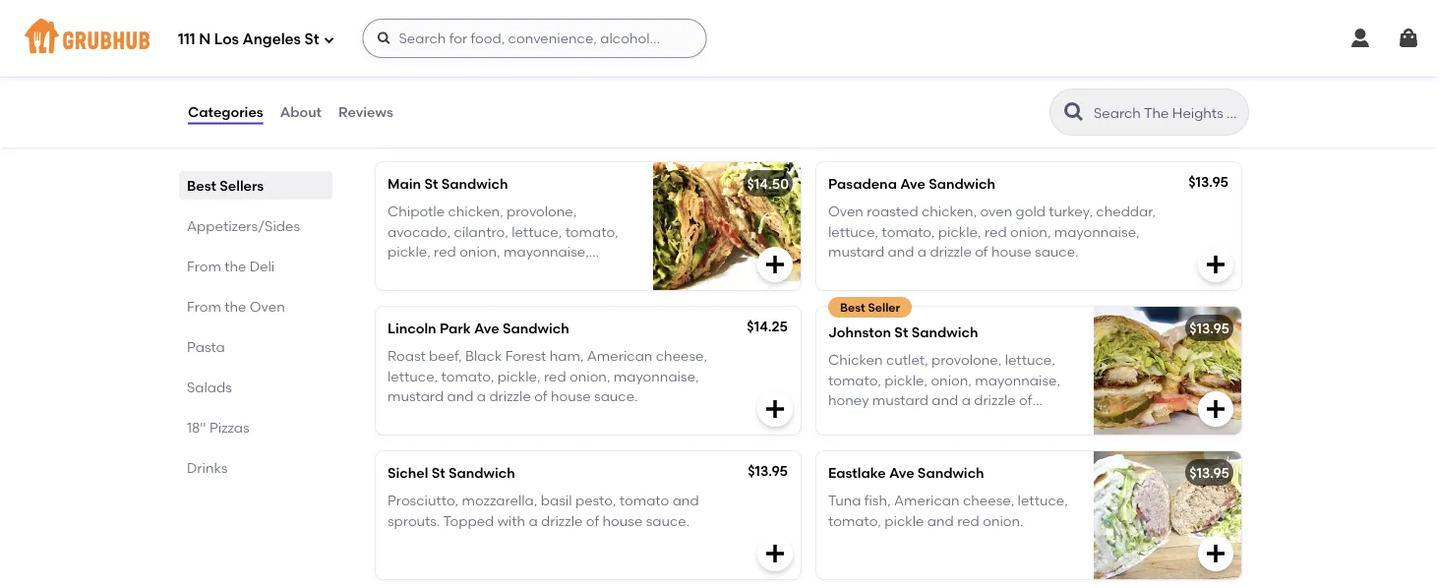 Task type: vqa. For each thing, say whether or not it's contained in the screenshot.
Deli 'the'
yes



Task type: describe. For each thing, give the bounding box(es) containing it.
eastlake ave sandwich
[[829, 465, 985, 482]]

drizzle inside chicken cutlet, provolone, lettuce, tomato, pickle, onion, mayonnaise, honey mustard and a drizzle of house sauce.
[[975, 392, 1016, 409]]

drizzle inside roast beef, black forest ham, american cheese, lettuce, tomato, pickle, red onion, mayonnaise, mustard and a drizzle of house sauce.
[[490, 388, 531, 405]]

mustard inside black forest ham, ovengold turkey, american cheese, lettuce, tomato, pickle, red onion, mayonnaise, mustard and a drizzle of house sauce.
[[917, 109, 974, 126]]

18" pizzas
[[187, 419, 250, 436]]

pasta tab
[[187, 337, 325, 357]]

red inside buffalo chicken, bacon, provolone, avocado, lettuce, tomato, pickle, red onion, mayonnaise, mustard and a drizzle of house sauce.
[[544, 89, 567, 106]]

the for oven
[[225, 298, 246, 315]]

provolone, inside buffalo chicken, bacon, provolone, avocado, lettuce, tomato, pickle, red onion, mayonnaise, mustard and a drizzle of house sauce.
[[547, 70, 617, 86]]

onion, inside oven roasted chicken, oven gold turkey, cheddar, lettuce, tomato, pickle, red onion, mayonnaise, mustard and a drizzle of house sauce.
[[1011, 223, 1052, 240]]

salads tab
[[187, 377, 325, 398]]

ave for chipotle chicken, provolone, avocado, cilantro, lettuce, tomato, pickle, red onion, mayonnaise, mustard and a drizzle of house sauce.
[[901, 176, 926, 192]]

111 n los angeles st
[[178, 31, 319, 48]]

mustard inside chipotle chicken, provolone, avocado, cilantro, lettuce, tomato, pickle, red onion, mayonnaise, mustard and a drizzle of house sauce.
[[388, 263, 444, 280]]

onion, inside chipotle chicken, provolone, avocado, cilantro, lettuce, tomato, pickle, red onion, mayonnaise, mustard and a drizzle of house sauce.
[[460, 243, 501, 260]]

prosciutto,
[[388, 493, 459, 510]]

1 vertical spatial ave
[[474, 320, 500, 337]]

chipotle chicken, provolone, avocado, cilantro, lettuce, tomato, pickle, red onion, mayonnaise, mustard and a drizzle of house sauce.
[[388, 203, 619, 300]]

onion, inside black forest ham, ovengold turkey, american cheese, lettuce, tomato, pickle, red onion, mayonnaise, mustard and a drizzle of house sauce.
[[1066, 89, 1106, 106]]

chicken, for buffalo
[[438, 70, 494, 86]]

mustard inside chicken cutlet, provolone, lettuce, tomato, pickle, onion, mayonnaise, honey mustard and a drizzle of house sauce.
[[873, 392, 929, 409]]

a inside prosciutto, mozzarella, basil pesto, tomato and sprouts. topped with a drizzle of house sauce.
[[529, 513, 538, 530]]

sauce. inside chipotle chicken, provolone, avocado, cilantro, lettuce, tomato, pickle, red onion, mayonnaise, mustard and a drizzle of house sauce.
[[388, 283, 432, 300]]

cutlet,
[[887, 352, 929, 369]]

lettuce, inside chipotle chicken, provolone, avocado, cilantro, lettuce, tomato, pickle, red onion, mayonnaise, mustard and a drizzle of house sauce.
[[512, 223, 562, 240]]

pickle, inside oven roasted chicken, oven gold turkey, cheddar, lettuce, tomato, pickle, red onion, mayonnaise, mustard and a drizzle of house sauce.
[[939, 223, 982, 240]]

avocado, inside buffalo chicken, bacon, provolone, avocado, lettuce, tomato, pickle, red onion, mayonnaise, mustard and a drizzle of house sauce.
[[621, 70, 684, 86]]

lettuce, inside black forest ham, ovengold turkey, american cheese, lettuce, tomato, pickle, red onion, mayonnaise, mustard and a drizzle of house sauce.
[[883, 89, 934, 106]]

with
[[498, 513, 526, 530]]

from the oven
[[187, 298, 285, 315]]

honey
[[829, 392, 870, 409]]

sandwich up roast beef, black forest ham, american cheese, lettuce, tomato, pickle, red onion, mayonnaise, mustard and a drizzle of house sauce.
[[503, 320, 570, 337]]

drizzle inside prosciutto, mozzarella, basil pesto, tomato and sprouts. topped with a drizzle of house sauce.
[[541, 513, 583, 530]]

main st sandwich image
[[653, 162, 801, 290]]

categories
[[188, 104, 263, 120]]

pickle, inside black forest ham, ovengold turkey, american cheese, lettuce, tomato, pickle, red onion, mayonnaise, mustard and a drizzle of house sauce.
[[994, 89, 1037, 106]]

a inside chipotle chicken, provolone, avocado, cilantro, lettuce, tomato, pickle, red onion, mayonnaise, mustard and a drizzle of house sauce.
[[477, 263, 486, 280]]

mustard inside oven roasted chicken, oven gold turkey, cheddar, lettuce, tomato, pickle, red onion, mayonnaise, mustard and a drizzle of house sauce.
[[829, 243, 885, 260]]

from the oven tab
[[187, 296, 325, 317]]

tuna fish, american cheese, lettuce, tomato, pickle and red onion.
[[829, 493, 1069, 530]]

chicken, inside oven roasted chicken, oven gold turkey, cheddar, lettuce, tomato, pickle, red onion, mayonnaise, mustard and a drizzle of house sauce.
[[922, 203, 978, 220]]

main
[[388, 176, 421, 192]]

best for best sellers
[[187, 177, 216, 194]]

house inside roast beef, black forest ham, american cheese, lettuce, tomato, pickle, red onion, mayonnaise, mustard and a drizzle of house sauce.
[[551, 388, 591, 405]]

from for from the deli
[[187, 258, 221, 275]]

cheese, inside the tuna fish, american cheese, lettuce, tomato, pickle and red onion.
[[963, 493, 1015, 510]]

deli
[[250, 258, 275, 275]]

main st sandwich
[[388, 176, 508, 192]]

tomato, inside buffalo chicken, bacon, provolone, avocado, lettuce, tomato, pickle, red onion, mayonnaise, mustard and a drizzle of house sauce.
[[441, 89, 495, 106]]

cheese, for black forest ham, ovengold turkey, american cheese, lettuce, tomato, pickle, red onion, mayonnaise, mustard and a drizzle of house sauce.
[[829, 89, 880, 106]]

provolone, for johnston st sandwich
[[932, 352, 1002, 369]]

lettuce, inside buffalo chicken, bacon, provolone, avocado, lettuce, tomato, pickle, red onion, mayonnaise, mustard and a drizzle of house sauce.
[[388, 89, 438, 106]]

pickle
[[885, 513, 925, 530]]

tomato
[[620, 493, 670, 510]]

sprouts.
[[388, 513, 440, 530]]

and inside roast beef, black forest ham, american cheese, lettuce, tomato, pickle, red onion, mayonnaise, mustard and a drizzle of house sauce.
[[447, 388, 474, 405]]

of inside roast beef, black forest ham, american cheese, lettuce, tomato, pickle, red onion, mayonnaise, mustard and a drizzle of house sauce.
[[535, 388, 548, 405]]

sandwich for tuna fish, american cheese, lettuce, tomato, pickle and red onion.
[[918, 465, 985, 482]]

cheese, for roast beef, black forest ham, american cheese, lettuce, tomato, pickle, red onion, mayonnaise, mustard and a drizzle of house sauce.
[[656, 348, 708, 365]]

tomato, inside chicken cutlet, provolone, lettuce, tomato, pickle, onion, mayonnaise, honey mustard and a drizzle of house sauce.
[[829, 372, 882, 389]]

roast beef, black forest ham, american cheese, lettuce, tomato, pickle, red onion, mayonnaise, mustard and a drizzle of house sauce.
[[388, 348, 708, 405]]

turkey, inside oven roasted chicken, oven gold turkey, cheddar, lettuce, tomato, pickle, red onion, mayonnaise, mustard and a drizzle of house sauce.
[[1049, 203, 1093, 220]]

mayonnaise, inside buffalo chicken, bacon, provolone, avocado, lettuce, tomato, pickle, red onion, mayonnaise, mustard and a drizzle of house sauce.
[[614, 89, 699, 106]]

mustard inside buffalo chicken, bacon, provolone, avocado, lettuce, tomato, pickle, red onion, mayonnaise, mustard and a drizzle of house sauce.
[[388, 109, 444, 126]]

best seller
[[840, 300, 901, 314]]

eastlake
[[829, 465, 886, 482]]

pickle, inside chipotle chicken, provolone, avocado, cilantro, lettuce, tomato, pickle, red onion, mayonnaise, mustard and a drizzle of house sauce.
[[388, 243, 431, 260]]

drizzle inside black forest ham, ovengold turkey, american cheese, lettuce, tomato, pickle, red onion, mayonnaise, mustard and a drizzle of house sauce.
[[1019, 109, 1061, 126]]

salads
[[187, 379, 232, 396]]

sauce. inside black forest ham, ovengold turkey, american cheese, lettuce, tomato, pickle, red onion, mayonnaise, mustard and a drizzle of house sauce.
[[1124, 109, 1168, 126]]

pickle, inside buffalo chicken, bacon, provolone, avocado, lettuce, tomato, pickle, red onion, mayonnaise, mustard and a drizzle of house sauce.
[[498, 89, 541, 106]]

ham, inside roast beef, black forest ham, american cheese, lettuce, tomato, pickle, red onion, mayonnaise, mustard and a drizzle of house sauce.
[[550, 348, 584, 365]]

american inside the tuna fish, american cheese, lettuce, tomato, pickle and red onion.
[[895, 493, 960, 510]]

sauce. inside chicken cutlet, provolone, lettuce, tomato, pickle, onion, mayonnaise, honey mustard and a drizzle of house sauce.
[[872, 412, 916, 429]]

reviews button
[[338, 77, 394, 148]]

and inside chicken cutlet, provolone, lettuce, tomato, pickle, onion, mayonnaise, honey mustard and a drizzle of house sauce.
[[932, 392, 959, 409]]

fish,
[[865, 493, 891, 510]]

gold
[[1016, 203, 1046, 220]]

roast
[[388, 348, 426, 365]]

sandwich for buffalo chicken, bacon, provolone, avocado, lettuce, tomato, pickle, red onion, mayonnaise, mustard and a drizzle of house sauce.
[[463, 42, 530, 58]]

black forest ham, ovengold turkey, american cheese, lettuce, tomato, pickle, red onion, mayonnaise, mustard and a drizzle of house sauce.
[[829, 70, 1168, 126]]

about
[[280, 104, 322, 120]]

of inside oven roasted chicken, oven gold turkey, cheddar, lettuce, tomato, pickle, red onion, mayonnaise, mustard and a drizzle of house sauce.
[[975, 243, 989, 260]]

tuna
[[829, 493, 862, 510]]

reviews
[[339, 104, 393, 120]]

lettuce, inside the tuna fish, american cheese, lettuce, tomato, pickle and red onion.
[[1018, 493, 1069, 510]]

lincoln park ave sandwich
[[388, 320, 570, 337]]

Search for food, convenience, alcohol... search field
[[363, 19, 707, 58]]

red inside oven roasted chicken, oven gold turkey, cheddar, lettuce, tomato, pickle, red onion, mayonnaise, mustard and a drizzle of house sauce.
[[985, 223, 1007, 240]]

onion, inside buffalo chicken, bacon, provolone, avocado, lettuce, tomato, pickle, red onion, mayonnaise, mustard and a drizzle of house sauce.
[[570, 89, 611, 106]]

oven inside oven roasted chicken, oven gold turkey, cheddar, lettuce, tomato, pickle, red onion, mayonnaise, mustard and a drizzle of house sauce.
[[829, 203, 864, 220]]

onion, inside roast beef, black forest ham, american cheese, lettuce, tomato, pickle, red onion, mayonnaise, mustard and a drizzle of house sauce.
[[570, 368, 611, 385]]

mayonnaise, inside oven roasted chicken, oven gold turkey, cheddar, lettuce, tomato, pickle, red onion, mayonnaise, mustard and a drizzle of house sauce.
[[1055, 223, 1140, 240]]

Search The Heights Deli and Bottle Shop search field
[[1092, 103, 1243, 122]]

seller
[[869, 300, 901, 314]]

111
[[178, 31, 195, 48]]

topped
[[443, 513, 494, 530]]

house inside chicken cutlet, provolone, lettuce, tomato, pickle, onion, mayonnaise, honey mustard and a drizzle of house sauce.
[[829, 412, 869, 429]]

and inside black forest ham, ovengold turkey, american cheese, lettuce, tomato, pickle, red onion, mayonnaise, mustard and a drizzle of house sauce.
[[977, 109, 1003, 126]]

turkey, inside black forest ham, ovengold turkey, american cheese, lettuce, tomato, pickle, red onion, mayonnaise, mustard and a drizzle of house sauce.
[[1016, 70, 1060, 86]]

red inside black forest ham, ovengold turkey, american cheese, lettuce, tomato, pickle, red onion, mayonnaise, mustard and a drizzle of house sauce.
[[1040, 89, 1062, 106]]

lettuce, inside chicken cutlet, provolone, lettuce, tomato, pickle, onion, mayonnaise, honey mustard and a drizzle of house sauce.
[[1005, 352, 1056, 369]]

sichel st sandwich
[[388, 465, 516, 482]]

american for ham,
[[587, 348, 653, 365]]

pizzas
[[210, 419, 250, 436]]

buffalo chicken, bacon, provolone, avocado, lettuce, tomato, pickle, red onion, mayonnaise, mustard and a drizzle of house sauce.
[[388, 70, 699, 126]]

cheddar,
[[1097, 203, 1157, 220]]

tomato, inside chipotle chicken, provolone, avocado, cilantro, lettuce, tomato, pickle, red onion, mayonnaise, mustard and a drizzle of house sauce.
[[566, 223, 619, 240]]

chipotle
[[388, 203, 445, 220]]

house inside chipotle chicken, provolone, avocado, cilantro, lettuce, tomato, pickle, red onion, mayonnaise, mustard and a drizzle of house sauce.
[[551, 263, 591, 280]]

st inside main navigation navigation
[[305, 31, 319, 48]]

pasadena
[[829, 176, 897, 192]]

drizzle inside buffalo chicken, bacon, provolone, avocado, lettuce, tomato, pickle, red onion, mayonnaise, mustard and a drizzle of house sauce.
[[490, 109, 531, 126]]

roasted
[[867, 203, 919, 220]]

$14.25
[[747, 318, 788, 335]]



Task type: locate. For each thing, give the bounding box(es) containing it.
1 horizontal spatial black
[[829, 70, 865, 86]]

and inside oven roasted chicken, oven gold turkey, cheddar, lettuce, tomato, pickle, red onion, mayonnaise, mustard and a drizzle of house sauce.
[[888, 243, 915, 260]]

pickle, down lincoln park ave sandwich
[[498, 368, 541, 385]]

0 vertical spatial black
[[829, 70, 865, 86]]

drinks tab
[[187, 458, 325, 478]]

st for chicken cutlet, provolone, lettuce, tomato, pickle, onion, mayonnaise, honey mustard and a drizzle of house sauce.
[[895, 324, 909, 341]]

st right sichel
[[432, 465, 446, 482]]

red left onion.
[[958, 513, 980, 530]]

oven
[[829, 203, 864, 220], [250, 298, 285, 315]]

0 horizontal spatial forest
[[506, 348, 547, 365]]

0 vertical spatial american
[[1063, 70, 1129, 86]]

from up pasta at the left of page
[[187, 298, 221, 315]]

mustard up lincoln
[[388, 263, 444, 280]]

and up main st sandwich
[[447, 109, 474, 126]]

pesto,
[[576, 493, 617, 510]]

from inside from the deli tab
[[187, 258, 221, 275]]

house inside prosciutto, mozzarella, basil pesto, tomato and sprouts. topped with a drizzle of house sauce.
[[603, 513, 643, 530]]

svg image
[[1349, 27, 1373, 50], [376, 31, 392, 46], [1205, 108, 1228, 132], [764, 253, 787, 276], [1205, 253, 1228, 276], [764, 398, 787, 421], [764, 542, 787, 566]]

chicken,
[[438, 70, 494, 86], [448, 203, 504, 220], [922, 203, 978, 220]]

sandwich for chicken cutlet, provolone, lettuce, tomato, pickle, onion, mayonnaise, honey mustard and a drizzle of house sauce.
[[912, 324, 979, 341]]

ham,
[[913, 70, 947, 86], [550, 348, 584, 365]]

and down beef,
[[447, 388, 474, 405]]

0 vertical spatial cheese,
[[829, 89, 880, 106]]

park
[[440, 320, 471, 337]]

about button
[[279, 77, 323, 148]]

turkey,
[[1016, 70, 1060, 86], [1049, 203, 1093, 220]]

pasadena ave sandwich
[[829, 176, 996, 192]]

best
[[187, 177, 216, 194], [840, 300, 866, 314]]

a down roasted
[[918, 243, 927, 260]]

st for chipotle chicken, provolone, avocado, cilantro, lettuce, tomato, pickle, red onion, mayonnaise, mustard and a drizzle of house sauce.
[[425, 176, 438, 192]]

of inside prosciutto, mozzarella, basil pesto, tomato and sprouts. topped with a drizzle of house sauce.
[[586, 513, 600, 530]]

a
[[477, 109, 486, 126], [1007, 109, 1016, 126], [918, 243, 927, 260], [477, 263, 486, 280], [477, 388, 486, 405], [962, 392, 971, 409], [529, 513, 538, 530]]

sandwich up the tuna fish, american cheese, lettuce, tomato, pickle and red onion.
[[918, 465, 985, 482]]

0 horizontal spatial black
[[466, 348, 502, 365]]

from inside tab
[[187, 298, 221, 315]]

mustard down ovengold in the top of the page
[[917, 109, 974, 126]]

drinks
[[187, 460, 228, 476]]

lettuce, inside oven roasted chicken, oven gold turkey, cheddar, lettuce, tomato, pickle, red onion, mayonnaise, mustard and a drizzle of house sauce.
[[829, 223, 879, 240]]

0 horizontal spatial american
[[587, 348, 653, 365]]

0 vertical spatial ham,
[[913, 70, 947, 86]]

1 vertical spatial provolone,
[[507, 203, 577, 220]]

a down johnston st sandwich
[[962, 392, 971, 409]]

mayonnaise, inside chipotle chicken, provolone, avocado, cilantro, lettuce, tomato, pickle, red onion, mayonnaise, mustard and a drizzle of house sauce.
[[504, 243, 589, 260]]

mayonnaise, inside chicken cutlet, provolone, lettuce, tomato, pickle, onion, mayonnaise, honey mustard and a drizzle of house sauce.
[[976, 372, 1061, 389]]

oven down 'pasadena'
[[829, 203, 864, 220]]

pickle, down ovengold in the top of the page
[[994, 89, 1037, 106]]

and right the tomato
[[673, 493, 699, 510]]

0 vertical spatial from
[[187, 258, 221, 275]]

1 horizontal spatial cheese,
[[829, 89, 880, 106]]

pickle, down cutlet, at the bottom of the page
[[885, 372, 928, 389]]

chicken, for chipotle
[[448, 203, 504, 220]]

1 vertical spatial oven
[[250, 298, 285, 315]]

tomato, inside the tuna fish, american cheese, lettuce, tomato, pickle and red onion.
[[829, 513, 882, 530]]

st right angeles at the left of the page
[[305, 31, 319, 48]]

sandwich up mozzarella,
[[449, 465, 516, 482]]

bacon,
[[497, 70, 544, 86]]

ave up fish,
[[890, 465, 915, 482]]

appetizers/sides
[[187, 218, 300, 234]]

1 horizontal spatial best
[[840, 300, 866, 314]]

of inside chicken cutlet, provolone, lettuce, tomato, pickle, onion, mayonnaise, honey mustard and a drizzle of house sauce.
[[1020, 392, 1033, 409]]

of
[[535, 109, 548, 126], [1064, 109, 1077, 126], [975, 243, 989, 260], [535, 263, 548, 280], [535, 388, 548, 405], [1020, 392, 1033, 409], [586, 513, 600, 530]]

a inside black forest ham, ovengold turkey, american cheese, lettuce, tomato, pickle, red onion, mayonnaise, mustard and a drizzle of house sauce.
[[1007, 109, 1016, 126]]

turkey, right gold
[[1049, 203, 1093, 220]]

sauce.
[[594, 109, 638, 126], [1124, 109, 1168, 126], [1035, 243, 1079, 260], [388, 283, 432, 300], [594, 388, 638, 405], [872, 412, 916, 429], [646, 513, 690, 530]]

house inside black forest ham, ovengold turkey, american cheese, lettuce, tomato, pickle, red onion, mayonnaise, mustard and a drizzle of house sauce.
[[1081, 109, 1121, 126]]

basil
[[541, 493, 572, 510]]

provolone, down search for food, convenience, alcohol... search field
[[547, 70, 617, 86]]

ham, inside black forest ham, ovengold turkey, american cheese, lettuce, tomato, pickle, red onion, mayonnaise, mustard and a drizzle of house sauce.
[[913, 70, 947, 86]]

mayonnaise,
[[614, 89, 699, 106], [829, 109, 914, 126], [1055, 223, 1140, 240], [504, 243, 589, 260], [614, 368, 699, 385], [976, 372, 1061, 389]]

oven roasted chicken, oven gold turkey, cheddar, lettuce, tomato, pickle, red onion, mayonnaise, mustard and a drizzle of house sauce.
[[829, 203, 1157, 260]]

mustard down roasted
[[829, 243, 885, 260]]

ave right park
[[474, 320, 500, 337]]

a inside buffalo chicken, bacon, provolone, avocado, lettuce, tomato, pickle, red onion, mayonnaise, mustard and a drizzle of house sauce.
[[477, 109, 486, 126]]

mustard down roast at the bottom left of page
[[388, 388, 444, 405]]

cheese, inside roast beef, black forest ham, american cheese, lettuce, tomato, pickle, red onion, mayonnaise, mustard and a drizzle of house sauce.
[[656, 348, 708, 365]]

sauce. inside buffalo chicken, bacon, provolone, avocado, lettuce, tomato, pickle, red onion, mayonnaise, mustard and a drizzle of house sauce.
[[594, 109, 638, 126]]

svg image
[[1398, 27, 1421, 50], [323, 34, 335, 46], [1205, 398, 1228, 421], [1205, 542, 1228, 566]]

search icon image
[[1063, 100, 1087, 124]]

and down roasted
[[888, 243, 915, 260]]

provolone,
[[547, 70, 617, 86], [507, 203, 577, 220], [932, 352, 1002, 369]]

red down search for food, convenience, alcohol... search field
[[544, 89, 567, 106]]

sandwich up the 'bacon,'
[[463, 42, 530, 58]]

onion, inside chicken cutlet, provolone, lettuce, tomato, pickle, onion, mayonnaise, honey mustard and a drizzle of house sauce.
[[931, 372, 972, 389]]

of inside buffalo chicken, bacon, provolone, avocado, lettuce, tomato, pickle, red onion, mayonnaise, mustard and a drizzle of house sauce.
[[535, 109, 548, 126]]

red inside the tuna fish, american cheese, lettuce, tomato, pickle and red onion.
[[958, 513, 980, 530]]

2 horizontal spatial cheese,
[[963, 493, 1015, 510]]

from for from the oven
[[187, 298, 221, 315]]

best inside 'best sellers' tab
[[187, 177, 216, 194]]

black
[[829, 70, 865, 86], [466, 348, 502, 365]]

chicken cutlet, provolone, lettuce, tomato, pickle, onion, mayonnaise, honey mustard and a drizzle of house sauce.
[[829, 352, 1061, 429]]

and down the cilantro,
[[447, 263, 474, 280]]

2 vertical spatial cheese,
[[963, 493, 1015, 510]]

provolone, right cutlet, at the bottom of the page
[[932, 352, 1002, 369]]

and down ovengold in the top of the page
[[977, 109, 1003, 126]]

and down johnston st sandwich
[[932, 392, 959, 409]]

los
[[214, 31, 239, 48]]

0 horizontal spatial avocado,
[[388, 223, 451, 240]]

provolone, for main st sandwich
[[507, 203, 577, 220]]

and inside buffalo chicken, bacon, provolone, avocado, lettuce, tomato, pickle, red onion, mayonnaise, mustard and a drizzle of house sauce.
[[447, 109, 474, 126]]

a down mission rd sandwich
[[477, 109, 486, 126]]

angeles
[[243, 31, 301, 48]]

house inside oven roasted chicken, oven gold turkey, cheddar, lettuce, tomato, pickle, red onion, mayonnaise, mustard and a drizzle of house sauce.
[[992, 243, 1032, 260]]

chicken, down pasadena ave sandwich
[[922, 203, 978, 220]]

2 the from the top
[[225, 298, 246, 315]]

sichel
[[388, 465, 428, 482]]

0 horizontal spatial ham,
[[550, 348, 584, 365]]

2 vertical spatial provolone,
[[932, 352, 1002, 369]]

lettuce,
[[388, 89, 438, 106], [883, 89, 934, 106], [512, 223, 562, 240], [829, 223, 879, 240], [1005, 352, 1056, 369], [388, 368, 438, 385], [1018, 493, 1069, 510]]

lettuce, inside roast beef, black forest ham, american cheese, lettuce, tomato, pickle, red onion, mayonnaise, mustard and a drizzle of house sauce.
[[388, 368, 438, 385]]

the inside the from the oven tab
[[225, 298, 246, 315]]

0 vertical spatial ave
[[901, 176, 926, 192]]

tomato, inside oven roasted chicken, oven gold turkey, cheddar, lettuce, tomato, pickle, red onion, mayonnaise, mustard and a drizzle of house sauce.
[[882, 223, 935, 240]]

from
[[187, 258, 221, 275], [187, 298, 221, 315]]

pickle, down the 'bacon,'
[[498, 89, 541, 106]]

from the deli tab
[[187, 256, 325, 277]]

1 vertical spatial avocado,
[[388, 223, 451, 240]]

0 vertical spatial oven
[[829, 203, 864, 220]]

a inside roast beef, black forest ham, american cheese, lettuce, tomato, pickle, red onion, mayonnaise, mustard and a drizzle of house sauce.
[[477, 388, 486, 405]]

house
[[551, 109, 591, 126], [1081, 109, 1121, 126], [992, 243, 1032, 260], [551, 263, 591, 280], [551, 388, 591, 405], [829, 412, 869, 429], [603, 513, 643, 530]]

johnston st sandwich image
[[1094, 307, 1242, 435]]

18"
[[187, 419, 206, 436]]

onion.
[[983, 513, 1024, 530]]

oven down deli
[[250, 298, 285, 315]]

$13.95
[[1189, 174, 1229, 190], [1190, 320, 1230, 337], [748, 463, 788, 480], [1190, 465, 1230, 482]]

a right 'with'
[[529, 513, 538, 530]]

red inside roast beef, black forest ham, american cheese, lettuce, tomato, pickle, red onion, mayonnaise, mustard and a drizzle of house sauce.
[[544, 368, 567, 385]]

mission
[[388, 42, 438, 58]]

sandwich
[[463, 42, 530, 58], [442, 176, 508, 192], [929, 176, 996, 192], [503, 320, 570, 337], [912, 324, 979, 341], [449, 465, 516, 482], [918, 465, 985, 482]]

0 horizontal spatial best
[[187, 177, 216, 194]]

a down lincoln park ave sandwich
[[477, 388, 486, 405]]

sandwich for oven roasted chicken, oven gold turkey, cheddar, lettuce, tomato, pickle, red onion, mayonnaise, mustard and a drizzle of house sauce.
[[929, 176, 996, 192]]

mayonnaise, inside roast beef, black forest ham, american cheese, lettuce, tomato, pickle, red onion, mayonnaise, mustard and a drizzle of house sauce.
[[614, 368, 699, 385]]

drizzle
[[490, 109, 531, 126], [1019, 109, 1061, 126], [930, 243, 972, 260], [490, 263, 531, 280], [490, 388, 531, 405], [975, 392, 1016, 409], [541, 513, 583, 530]]

forest left ovengold in the top of the page
[[869, 70, 910, 86]]

ham, down lincoln park ave sandwich
[[550, 348, 584, 365]]

oven
[[981, 203, 1013, 220]]

mustard inside roast beef, black forest ham, american cheese, lettuce, tomato, pickle, red onion, mayonnaise, mustard and a drizzle of house sauce.
[[388, 388, 444, 405]]

american
[[1063, 70, 1129, 86], [587, 348, 653, 365], [895, 493, 960, 510]]

st for prosciutto, mozzarella, basil pesto, tomato and sprouts. topped with a drizzle of house sauce.
[[432, 465, 446, 482]]

and right pickle
[[928, 513, 954, 530]]

and inside the tuna fish, american cheese, lettuce, tomato, pickle and red onion.
[[928, 513, 954, 530]]

red inside chipotle chicken, provolone, avocado, cilantro, lettuce, tomato, pickle, red onion, mayonnaise, mustard and a drizzle of house sauce.
[[434, 243, 456, 260]]

1 horizontal spatial american
[[895, 493, 960, 510]]

st up cutlet, at the bottom of the page
[[895, 324, 909, 341]]

1 horizontal spatial avocado,
[[621, 70, 684, 86]]

and inside chipotle chicken, provolone, avocado, cilantro, lettuce, tomato, pickle, red onion, mayonnaise, mustard and a drizzle of house sauce.
[[447, 263, 474, 280]]

black forest ham, ovengold turkey, american cheese, lettuce, tomato, pickle, red onion, mayonnaise, mustard and a drizzle of house sauce. button
[[817, 28, 1242, 146]]

st
[[305, 31, 319, 48], [425, 176, 438, 192], [895, 324, 909, 341], [432, 465, 446, 482]]

best left sellers
[[187, 177, 216, 194]]

0 vertical spatial provolone,
[[547, 70, 617, 86]]

provolone, inside chicken cutlet, provolone, lettuce, tomato, pickle, onion, mayonnaise, honey mustard and a drizzle of house sauce.
[[932, 352, 1002, 369]]

tomato,
[[441, 89, 495, 106], [937, 89, 990, 106], [566, 223, 619, 240], [882, 223, 935, 240], [441, 368, 495, 385], [829, 372, 882, 389], [829, 513, 882, 530]]

0 horizontal spatial oven
[[250, 298, 285, 315]]

red down lincoln park ave sandwich
[[544, 368, 567, 385]]

cheese, inside black forest ham, ovengold turkey, american cheese, lettuce, tomato, pickle, red onion, mayonnaise, mustard and a drizzle of house sauce.
[[829, 89, 880, 106]]

1 vertical spatial from
[[187, 298, 221, 315]]

1 vertical spatial ham,
[[550, 348, 584, 365]]

1 from from the top
[[187, 258, 221, 275]]

st right main
[[425, 176, 438, 192]]

ave for prosciutto, mozzarella, basil pesto, tomato and sprouts. topped with a drizzle of house sauce.
[[890, 465, 915, 482]]

0 vertical spatial forest
[[869, 70, 910, 86]]

2 horizontal spatial american
[[1063, 70, 1129, 86]]

beef,
[[429, 348, 462, 365]]

mustard down cutlet, at the bottom of the page
[[873, 392, 929, 409]]

and
[[447, 109, 474, 126], [977, 109, 1003, 126], [888, 243, 915, 260], [447, 263, 474, 280], [447, 388, 474, 405], [932, 392, 959, 409], [673, 493, 699, 510], [928, 513, 954, 530]]

pickle, down the chipotle at the top left
[[388, 243, 431, 260]]

american for turkey,
[[1063, 70, 1129, 86]]

forest down lincoln park ave sandwich
[[506, 348, 547, 365]]

1 vertical spatial turkey,
[[1049, 203, 1093, 220]]

prosciutto, mozzarella, basil pesto, tomato and sprouts. topped with a drizzle of house sauce.
[[388, 493, 699, 530]]

mustard down 'buffalo'
[[388, 109, 444, 126]]

mission rd sandwich
[[388, 42, 530, 58]]

forest inside roast beef, black forest ham, american cheese, lettuce, tomato, pickle, red onion, mayonnaise, mustard and a drizzle of house sauce.
[[506, 348, 547, 365]]

1 horizontal spatial oven
[[829, 203, 864, 220]]

red left the search icon
[[1040, 89, 1062, 106]]

pickle,
[[498, 89, 541, 106], [994, 89, 1037, 106], [939, 223, 982, 240], [388, 243, 431, 260], [498, 368, 541, 385], [885, 372, 928, 389]]

2 from from the top
[[187, 298, 221, 315]]

0 vertical spatial best
[[187, 177, 216, 194]]

johnston
[[829, 324, 892, 341]]

1 vertical spatial black
[[466, 348, 502, 365]]

sandwich for prosciutto, mozzarella, basil pesto, tomato and sprouts. topped with a drizzle of house sauce.
[[449, 465, 516, 482]]

best sellers tab
[[187, 175, 325, 196]]

the left deli
[[225, 258, 246, 275]]

0 vertical spatial the
[[225, 258, 246, 275]]

house inside buffalo chicken, bacon, provolone, avocado, lettuce, tomato, pickle, red onion, mayonnaise, mustard and a drizzle of house sauce.
[[551, 109, 591, 126]]

sauce. inside oven roasted chicken, oven gold turkey, cheddar, lettuce, tomato, pickle, red onion, mayonnaise, mustard and a drizzle of house sauce.
[[1035, 243, 1079, 260]]

chicken, down mission rd sandwich
[[438, 70, 494, 86]]

drizzle inside chipotle chicken, provolone, avocado, cilantro, lettuce, tomato, pickle, red onion, mayonnaise, mustard and a drizzle of house sauce.
[[490, 263, 531, 280]]

ham, left ovengold in the top of the page
[[913, 70, 947, 86]]

the for deli
[[225, 258, 246, 275]]

the
[[225, 258, 246, 275], [225, 298, 246, 315]]

best up johnston on the bottom right
[[840, 300, 866, 314]]

buffalo
[[388, 70, 435, 86]]

the down from the deli
[[225, 298, 246, 315]]

onion,
[[570, 89, 611, 106], [1066, 89, 1106, 106], [1011, 223, 1052, 240], [460, 243, 501, 260], [570, 368, 611, 385], [931, 372, 972, 389]]

0 vertical spatial avocado,
[[621, 70, 684, 86]]

categories button
[[187, 77, 264, 148]]

forest inside black forest ham, ovengold turkey, american cheese, lettuce, tomato, pickle, red onion, mayonnaise, mustard and a drizzle of house sauce.
[[869, 70, 910, 86]]

drizzle inside oven roasted chicken, oven gold turkey, cheddar, lettuce, tomato, pickle, red onion, mayonnaise, mustard and a drizzle of house sauce.
[[930, 243, 972, 260]]

johnston st sandwich
[[829, 324, 979, 341]]

2 vertical spatial american
[[895, 493, 960, 510]]

appetizers/sides tab
[[187, 216, 325, 236]]

n
[[199, 31, 211, 48]]

main navigation navigation
[[0, 0, 1437, 77]]

mayonnaise, inside black forest ham, ovengold turkey, american cheese, lettuce, tomato, pickle, red onion, mayonnaise, mustard and a drizzle of house sauce.
[[829, 109, 914, 126]]

black inside roast beef, black forest ham, american cheese, lettuce, tomato, pickle, red onion, mayonnaise, mustard and a drizzle of house sauce.
[[466, 348, 502, 365]]

1 vertical spatial the
[[225, 298, 246, 315]]

of inside black forest ham, ovengold turkey, american cheese, lettuce, tomato, pickle, red onion, mayonnaise, mustard and a drizzle of house sauce.
[[1064, 109, 1077, 126]]

sandwich up oven
[[929, 176, 996, 192]]

a down the cilantro,
[[477, 263, 486, 280]]

american inside roast beef, black forest ham, american cheese, lettuce, tomato, pickle, red onion, mayonnaise, mustard and a drizzle of house sauce.
[[587, 348, 653, 365]]

sandwich up cutlet, at the bottom of the page
[[912, 324, 979, 341]]

chicken
[[829, 352, 883, 369]]

1 vertical spatial forest
[[506, 348, 547, 365]]

pasta
[[187, 339, 225, 355]]

best sellers
[[187, 177, 264, 194]]

0 vertical spatial turkey,
[[1016, 70, 1060, 86]]

of inside chipotle chicken, provolone, avocado, cilantro, lettuce, tomato, pickle, red onion, mayonnaise, mustard and a drizzle of house sauce.
[[535, 263, 548, 280]]

a inside oven roasted chicken, oven gold turkey, cheddar, lettuce, tomato, pickle, red onion, mayonnaise, mustard and a drizzle of house sauce.
[[918, 243, 927, 260]]

mustard
[[388, 109, 444, 126], [917, 109, 974, 126], [829, 243, 885, 260], [388, 263, 444, 280], [388, 388, 444, 405], [873, 392, 929, 409]]

pickle, inside roast beef, black forest ham, american cheese, lettuce, tomato, pickle, red onion, mayonnaise, mustard and a drizzle of house sauce.
[[498, 368, 541, 385]]

sandwich for chipotle chicken, provolone, avocado, cilantro, lettuce, tomato, pickle, red onion, mayonnaise, mustard and a drizzle of house sauce.
[[442, 176, 508, 192]]

forest
[[869, 70, 910, 86], [506, 348, 547, 365]]

red down the cilantro,
[[434, 243, 456, 260]]

chicken, inside buffalo chicken, bacon, provolone, avocado, lettuce, tomato, pickle, red onion, mayonnaise, mustard and a drizzle of house sauce.
[[438, 70, 494, 86]]

cheese,
[[829, 89, 880, 106], [656, 348, 708, 365], [963, 493, 1015, 510]]

ave up roasted
[[901, 176, 926, 192]]

sandwich up the cilantro,
[[442, 176, 508, 192]]

a down ovengold in the top of the page
[[1007, 109, 1016, 126]]

from the deli
[[187, 258, 275, 275]]

1 horizontal spatial forest
[[869, 70, 910, 86]]

0 horizontal spatial cheese,
[[656, 348, 708, 365]]

1 horizontal spatial ham,
[[913, 70, 947, 86]]

pickle, inside chicken cutlet, provolone, lettuce, tomato, pickle, onion, mayonnaise, honey mustard and a drizzle of house sauce.
[[885, 372, 928, 389]]

best for best seller
[[840, 300, 866, 314]]

a inside chicken cutlet, provolone, lettuce, tomato, pickle, onion, mayonnaise, honey mustard and a drizzle of house sauce.
[[962, 392, 971, 409]]

sauce. inside prosciutto, mozzarella, basil pesto, tomato and sprouts. topped with a drizzle of house sauce.
[[646, 513, 690, 530]]

1 vertical spatial best
[[840, 300, 866, 314]]

mozzarella,
[[462, 493, 538, 510]]

lincoln
[[388, 320, 437, 337]]

chicken, inside chipotle chicken, provolone, avocado, cilantro, lettuce, tomato, pickle, red onion, mayonnaise, mustard and a drizzle of house sauce.
[[448, 203, 504, 220]]

18" pizzas tab
[[187, 417, 325, 438]]

red
[[544, 89, 567, 106], [1040, 89, 1062, 106], [985, 223, 1007, 240], [434, 243, 456, 260], [544, 368, 567, 385], [958, 513, 980, 530]]

1 vertical spatial cheese,
[[656, 348, 708, 365]]

avocado, inside chipotle chicken, provolone, avocado, cilantro, lettuce, tomato, pickle, red onion, mayonnaise, mustard and a drizzle of house sauce.
[[388, 223, 451, 240]]

2 vertical spatial ave
[[890, 465, 915, 482]]

pickle, down oven
[[939, 223, 982, 240]]

1 vertical spatial american
[[587, 348, 653, 365]]

sauce. inside roast beef, black forest ham, american cheese, lettuce, tomato, pickle, red onion, mayonnaise, mustard and a drizzle of house sauce.
[[594, 388, 638, 405]]

provolone, up the cilantro,
[[507, 203, 577, 220]]

ovengold
[[950, 70, 1012, 86]]

red down oven
[[985, 223, 1007, 240]]

tomato, inside roast beef, black forest ham, american cheese, lettuce, tomato, pickle, red onion, mayonnaise, mustard and a drizzle of house sauce.
[[441, 368, 495, 385]]

eastlake ave sandwich image
[[1094, 452, 1242, 580]]

sellers
[[220, 177, 264, 194]]

oven inside tab
[[250, 298, 285, 315]]

american inside black forest ham, ovengold turkey, american cheese, lettuce, tomato, pickle, red onion, mayonnaise, mustard and a drizzle of house sauce.
[[1063, 70, 1129, 86]]

tomato, inside black forest ham, ovengold turkey, american cheese, lettuce, tomato, pickle, red onion, mayonnaise, mustard and a drizzle of house sauce.
[[937, 89, 990, 106]]

and inside prosciutto, mozzarella, basil pesto, tomato and sprouts. topped with a drizzle of house sauce.
[[673, 493, 699, 510]]

chicken, up the cilantro,
[[448, 203, 504, 220]]

the inside from the deli tab
[[225, 258, 246, 275]]

from up the from the oven
[[187, 258, 221, 275]]

$14.50
[[747, 176, 789, 192]]

turkey, right ovengold in the top of the page
[[1016, 70, 1060, 86]]

cilantro,
[[454, 223, 509, 240]]

rd
[[441, 42, 460, 58]]

1 the from the top
[[225, 258, 246, 275]]

black inside black forest ham, ovengold turkey, american cheese, lettuce, tomato, pickle, red onion, mayonnaise, mustard and a drizzle of house sauce.
[[829, 70, 865, 86]]



